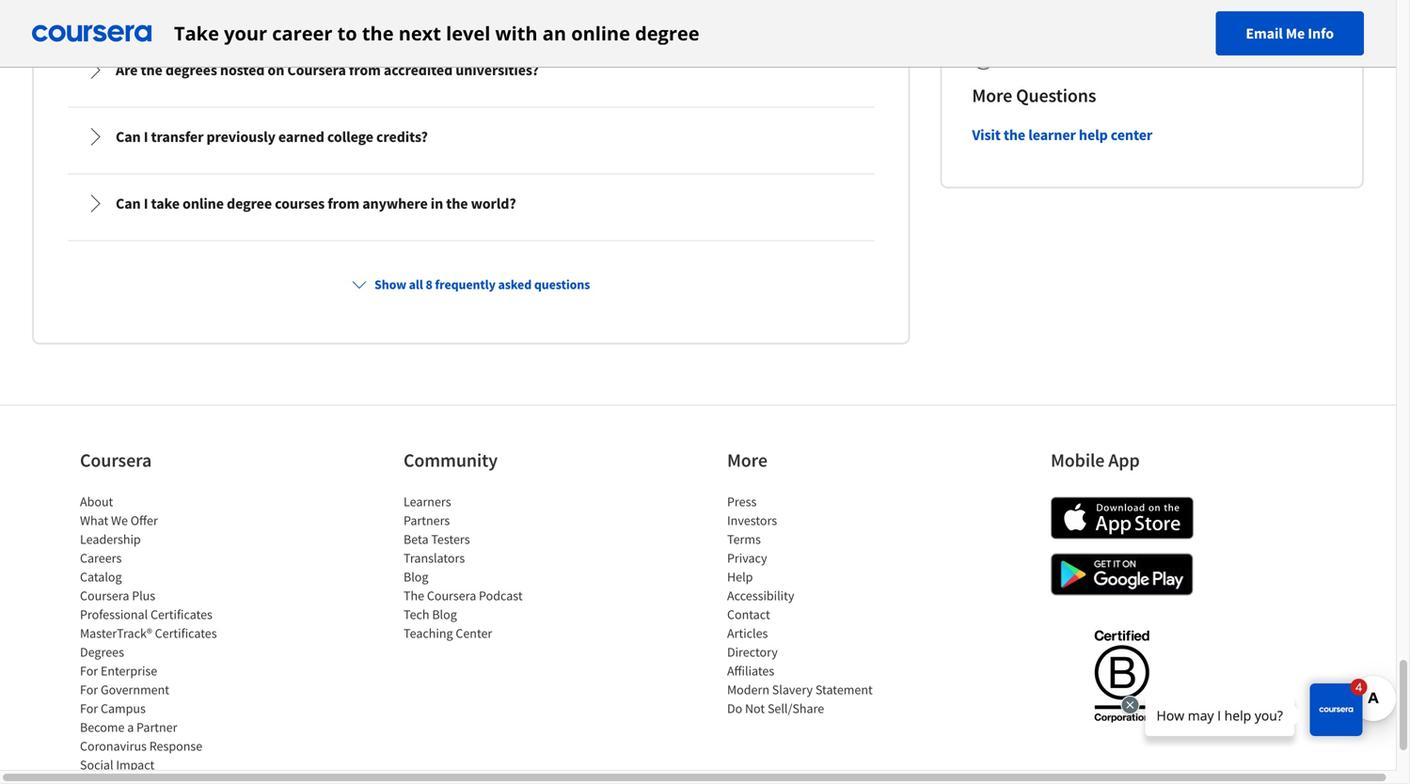 Task type: describe. For each thing, give the bounding box(es) containing it.
for enterprise link
[[80, 663, 157, 680]]

anywhere
[[362, 194, 428, 213]]

take your career to the next level with an online degree
[[174, 20, 700, 46]]

the right "visit"
[[1004, 126, 1026, 144]]

mastertrack®
[[80, 625, 152, 642]]

accessibility
[[727, 588, 795, 605]]

3 for from the top
[[80, 701, 98, 717]]

are
[[116, 61, 138, 80]]

frequently
[[435, 276, 496, 293]]

degree inside dropdown button
[[227, 194, 272, 213]]

coursera plus link
[[80, 588, 155, 605]]

email me info button
[[1216, 11, 1364, 56]]

learners partners beta testers translators blog the coursera podcast tech blog teaching center
[[404, 494, 523, 642]]

translators
[[404, 550, 465, 567]]

careers link
[[80, 550, 122, 567]]

accredited
[[384, 61, 453, 80]]

impact
[[116, 757, 155, 774]]

about
[[80, 494, 113, 510]]

0 vertical spatial degree
[[635, 20, 700, 46]]

what we offer link
[[80, 512, 158, 529]]

modern slavery statement link
[[727, 682, 873, 699]]

directory link
[[727, 644, 778, 661]]

investors
[[727, 512, 777, 529]]

on
[[268, 61, 284, 80]]

enterprise
[[101, 663, 157, 680]]

the
[[404, 588, 424, 605]]

we
[[111, 512, 128, 529]]

college
[[327, 127, 374, 146]]

press investors terms privacy help accessibility contact articles directory affiliates modern slavery statement do not sell/share
[[727, 494, 873, 717]]

about link
[[80, 494, 113, 510]]

government
[[101, 682, 169, 699]]

press link
[[727, 494, 757, 510]]

for campus link
[[80, 701, 146, 717]]

visit the learner help center link
[[972, 126, 1153, 144]]

coursera up about link
[[80, 449, 152, 472]]

testers
[[431, 531, 470, 548]]

i for take
[[144, 194, 148, 213]]

show all 8 frequently asked questions button
[[344, 268, 598, 302]]

center
[[456, 625, 492, 642]]

can i take online degree courses from anywhere in the world? button
[[71, 177, 872, 230]]

take
[[151, 194, 180, 213]]

leadership
[[80, 531, 141, 548]]

teaching center link
[[404, 625, 492, 642]]

more questions
[[972, 84, 1097, 107]]

get it on google play image
[[1051, 554, 1194, 596]]

press
[[727, 494, 757, 510]]

hosted
[[220, 61, 265, 80]]

visit the learner help center
[[972, 126, 1153, 144]]

articles link
[[727, 625, 768, 642]]

are the degrees hosted on coursera from accredited universities?
[[116, 61, 539, 80]]

partner
[[136, 719, 177, 736]]

professional
[[80, 606, 148, 623]]

courses
[[275, 194, 325, 213]]

universities?
[[456, 61, 539, 80]]

mastertrack® certificates link
[[80, 625, 217, 642]]

are the degrees hosted on coursera from accredited universities? button
[[71, 44, 872, 96]]

the inside dropdown button
[[446, 194, 468, 213]]

email me info
[[1246, 24, 1334, 43]]

next
[[399, 20, 441, 46]]

sell/share
[[768, 701, 824, 717]]

0 vertical spatial certificates
[[151, 606, 213, 623]]

plus
[[132, 588, 155, 605]]

list for more
[[727, 493, 887, 718]]

collapsed list
[[64, 37, 878, 245]]

privacy
[[727, 550, 767, 567]]

can i take online degree courses from anywhere in the world?
[[116, 194, 516, 213]]

social
[[80, 757, 113, 774]]

degrees
[[165, 61, 217, 80]]

in
[[431, 194, 443, 213]]

tech blog link
[[404, 606, 457, 623]]

coursera inside learners partners beta testers translators blog the coursera podcast tech blog teaching center
[[427, 588, 476, 605]]

from for anywhere
[[328, 194, 360, 213]]

catalog
[[80, 569, 122, 586]]

credits?
[[376, 127, 428, 146]]

do
[[727, 701, 743, 717]]

beta
[[404, 531, 429, 548]]

show
[[375, 276, 406, 293]]



Task type: vqa. For each thing, say whether or not it's contained in the screenshot.
"By"
no



Task type: locate. For each thing, give the bounding box(es) containing it.
blog link
[[404, 569, 429, 586]]

2 i from the top
[[144, 194, 148, 213]]

0 horizontal spatial blog
[[404, 569, 429, 586]]

can for can i take online degree courses from anywhere in the world?
[[116, 194, 141, 213]]

online right take
[[183, 194, 224, 213]]

to
[[337, 20, 357, 46]]

not
[[745, 701, 765, 717]]

online right 'an'
[[571, 20, 630, 46]]

can left take
[[116, 194, 141, 213]]

can inside can i take online degree courses from anywhere in the world? dropdown button
[[116, 194, 141, 213]]

more up "visit"
[[972, 84, 1013, 107]]

about what we offer leadership careers catalog coursera plus professional certificates mastertrack® certificates degrees for enterprise for government for campus become a partner coronavirus response social impact
[[80, 494, 217, 774]]

contact link
[[727, 606, 770, 623]]

tech
[[404, 606, 430, 623]]

1 vertical spatial can
[[116, 194, 141, 213]]

more up press
[[727, 449, 768, 472]]

directory
[[727, 644, 778, 661]]

i left take
[[144, 194, 148, 213]]

the right the to
[[362, 20, 394, 46]]

response
[[149, 738, 202, 755]]

learners link
[[404, 494, 451, 510]]

0 vertical spatial more
[[972, 84, 1013, 107]]

can left transfer
[[116, 127, 141, 146]]

i inside dropdown button
[[144, 194, 148, 213]]

coursera up the tech blog link
[[427, 588, 476, 605]]

articles
[[727, 625, 768, 642]]

blog up the
[[404, 569, 429, 586]]

list for community
[[404, 493, 564, 643]]

0 vertical spatial from
[[349, 61, 381, 80]]

accessibility link
[[727, 588, 795, 605]]

app
[[1109, 449, 1140, 472]]

a
[[127, 719, 134, 736]]

partners link
[[404, 512, 450, 529]]

level
[[446, 20, 491, 46]]

beta testers link
[[404, 531, 470, 548]]

1 vertical spatial from
[[328, 194, 360, 213]]

offer
[[131, 512, 158, 529]]

0 horizontal spatial degree
[[227, 194, 272, 213]]

more
[[972, 84, 1013, 107], [727, 449, 768, 472]]

become
[[80, 719, 125, 736]]

1 vertical spatial i
[[144, 194, 148, 213]]

2 for from the top
[[80, 682, 98, 699]]

learners
[[404, 494, 451, 510]]

0 vertical spatial can
[[116, 127, 141, 146]]

the coursera podcast link
[[404, 588, 523, 605]]

1 vertical spatial certificates
[[155, 625, 217, 642]]

show all 8 frequently asked questions
[[375, 276, 590, 293]]

more for more
[[727, 449, 768, 472]]

your
[[224, 20, 267, 46]]

investors link
[[727, 512, 777, 529]]

1 vertical spatial blog
[[432, 606, 457, 623]]

list containing about
[[80, 493, 240, 775]]

community
[[404, 449, 498, 472]]

the right in
[[446, 194, 468, 213]]

1 vertical spatial for
[[80, 682, 98, 699]]

list
[[80, 493, 240, 775], [404, 493, 564, 643], [727, 493, 887, 718]]

1 vertical spatial degree
[[227, 194, 272, 213]]

the
[[362, 20, 394, 46], [141, 61, 163, 80], [1004, 126, 1026, 144], [446, 194, 468, 213]]

0 vertical spatial blog
[[404, 569, 429, 586]]

i left transfer
[[144, 127, 148, 146]]

blog
[[404, 569, 429, 586], [432, 606, 457, 623]]

privacy link
[[727, 550, 767, 567]]

campus
[[101, 701, 146, 717]]

can
[[116, 127, 141, 146], [116, 194, 141, 213]]

from
[[349, 61, 381, 80], [328, 194, 360, 213]]

questions
[[534, 276, 590, 293]]

for up for campus link
[[80, 682, 98, 699]]

1 i from the top
[[144, 127, 148, 146]]

all
[[409, 276, 423, 293]]

can i transfer previously earned college credits?
[[116, 127, 428, 146]]

for up become
[[80, 701, 98, 717]]

1 horizontal spatial more
[[972, 84, 1013, 107]]

affiliates link
[[727, 663, 775, 680]]

1 vertical spatial more
[[727, 449, 768, 472]]

from inside dropdown button
[[328, 194, 360, 213]]

earned
[[278, 127, 324, 146]]

for down degrees link
[[80, 663, 98, 680]]

list containing learners
[[404, 493, 564, 643]]

1 horizontal spatial degree
[[635, 20, 700, 46]]

logo of certified b corporation image
[[1083, 620, 1161, 733]]

catalog link
[[80, 569, 122, 586]]

i inside "dropdown button"
[[144, 127, 148, 146]]

2 list from the left
[[404, 493, 564, 643]]

0 vertical spatial for
[[80, 663, 98, 680]]

2 can from the top
[[116, 194, 141, 213]]

0 horizontal spatial list
[[80, 493, 240, 775]]

me
[[1286, 24, 1305, 43]]

questions
[[1016, 84, 1097, 107]]

previously
[[207, 127, 276, 146]]

0 vertical spatial i
[[144, 127, 148, 146]]

0 horizontal spatial more
[[727, 449, 768, 472]]

online inside dropdown button
[[183, 194, 224, 213]]

from inside dropdown button
[[349, 61, 381, 80]]

i for transfer
[[144, 127, 148, 146]]

coronavirus
[[80, 738, 147, 755]]

take
[[174, 20, 219, 46]]

career
[[272, 20, 333, 46]]

from for accredited
[[349, 61, 381, 80]]

coursera image
[[32, 18, 151, 48]]

do not sell/share link
[[727, 701, 824, 717]]

coursera inside about what we offer leadership careers catalog coursera plus professional certificates mastertrack® certificates degrees for enterprise for government for campus become a partner coronavirus response social impact
[[80, 588, 129, 605]]

coronavirus response link
[[80, 738, 202, 755]]

1 horizontal spatial online
[[571, 20, 630, 46]]

1 list from the left
[[80, 493, 240, 775]]

coursera
[[287, 61, 346, 80], [80, 449, 152, 472], [80, 588, 129, 605], [427, 588, 476, 605]]

mobile
[[1051, 449, 1105, 472]]

statement
[[816, 682, 873, 699]]

translators link
[[404, 550, 465, 567]]

transfer
[[151, 127, 204, 146]]

terms
[[727, 531, 761, 548]]

1 for from the top
[[80, 663, 98, 680]]

terms link
[[727, 531, 761, 548]]

can i transfer previously earned college credits? button
[[71, 111, 872, 163]]

coursera down career
[[287, 61, 346, 80]]

coursera inside dropdown button
[[287, 61, 346, 80]]

8
[[426, 276, 433, 293]]

1 horizontal spatial list
[[404, 493, 564, 643]]

leadership link
[[80, 531, 141, 548]]

podcast
[[479, 588, 523, 605]]

1 horizontal spatial blog
[[432, 606, 457, 623]]

2 vertical spatial for
[[80, 701, 98, 717]]

can inside "can i transfer previously earned college credits?" "dropdown button"
[[116, 127, 141, 146]]

1 vertical spatial online
[[183, 194, 224, 213]]

from down the to
[[349, 61, 381, 80]]

list containing press
[[727, 493, 887, 718]]

an
[[543, 20, 566, 46]]

3 list from the left
[[727, 493, 887, 718]]

the right 'are'
[[141, 61, 163, 80]]

center
[[1111, 126, 1153, 144]]

help link
[[727, 569, 753, 586]]

can for can i transfer previously earned college credits?
[[116, 127, 141, 146]]

0 horizontal spatial online
[[183, 194, 224, 213]]

professional certificates link
[[80, 606, 213, 623]]

careers
[[80, 550, 122, 567]]

0 vertical spatial online
[[571, 20, 630, 46]]

certificates
[[151, 606, 213, 623], [155, 625, 217, 642]]

certificates down professional certificates link
[[155, 625, 217, 642]]

2 horizontal spatial list
[[727, 493, 887, 718]]

the inside dropdown button
[[141, 61, 163, 80]]

become a partner link
[[80, 719, 177, 736]]

learner
[[1029, 126, 1076, 144]]

download on the app store image
[[1051, 497, 1194, 540]]

1 can from the top
[[116, 127, 141, 146]]

coursera down catalog
[[80, 588, 129, 605]]

partners
[[404, 512, 450, 529]]

teaching
[[404, 625, 453, 642]]

more for more questions
[[972, 84, 1013, 107]]

from right courses
[[328, 194, 360, 213]]

world?
[[471, 194, 516, 213]]

slavery
[[772, 682, 813, 699]]

degrees link
[[80, 644, 124, 661]]

list for coursera
[[80, 493, 240, 775]]

info
[[1308, 24, 1334, 43]]

blog up the teaching center 'link'
[[432, 606, 457, 623]]

contact
[[727, 606, 770, 623]]

certificates up mastertrack® certificates link
[[151, 606, 213, 623]]

modern
[[727, 682, 770, 699]]



